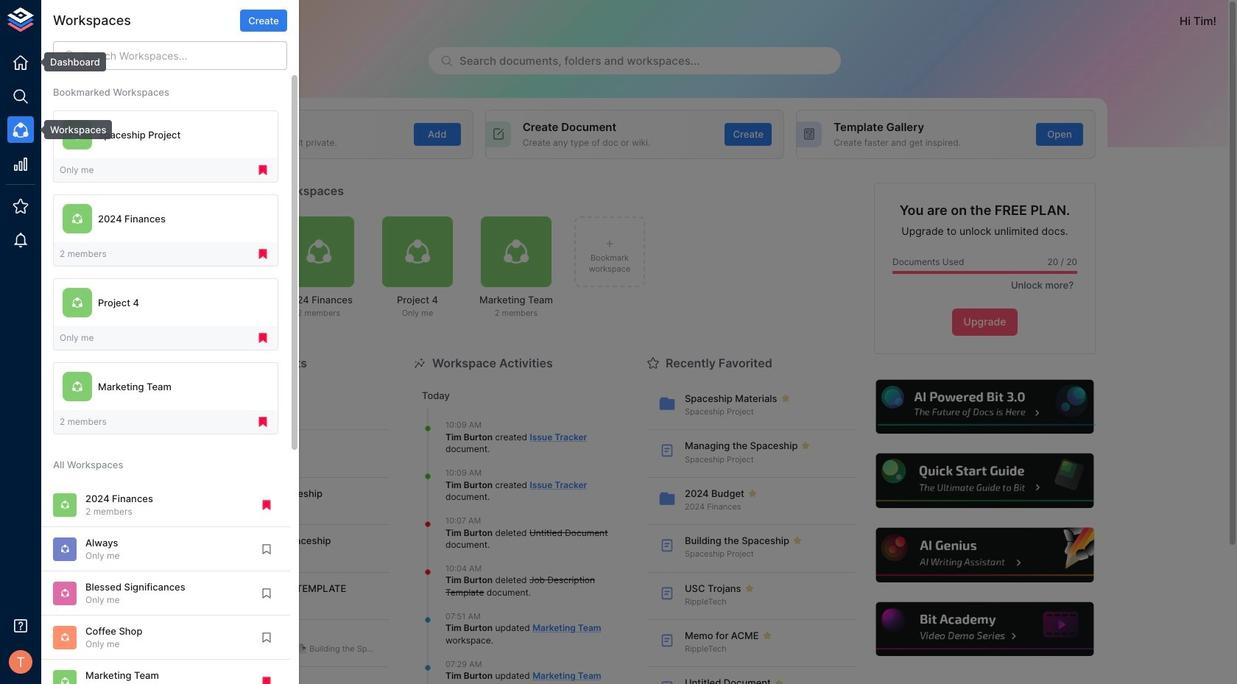 Task type: vqa. For each thing, say whether or not it's contained in the screenshot.
any at the top left of page
no



Task type: describe. For each thing, give the bounding box(es) containing it.
4 help image from the top
[[875, 600, 1096, 659]]

1 bookmark image from the top
[[260, 543, 273, 556]]



Task type: locate. For each thing, give the bounding box(es) containing it.
help image
[[875, 378, 1096, 436], [875, 452, 1096, 510], [875, 526, 1096, 585], [875, 600, 1096, 659]]

3 help image from the top
[[875, 526, 1096, 585]]

1 tooltip from the top
[[34, 52, 106, 72]]

2 tooltip from the top
[[34, 120, 112, 139]]

remove bookmark image
[[256, 164, 270, 177], [256, 248, 270, 261], [256, 332, 270, 345], [256, 416, 270, 429], [260, 499, 273, 512], [260, 675, 273, 684]]

1 vertical spatial bookmark image
[[260, 587, 273, 600]]

0 vertical spatial bookmark image
[[260, 543, 273, 556]]

0 vertical spatial tooltip
[[34, 52, 106, 72]]

Search Workspaces... text field
[[83, 41, 287, 70]]

1 vertical spatial tooltip
[[34, 120, 112, 139]]

2 bookmark image from the top
[[260, 587, 273, 600]]

tooltip
[[34, 52, 106, 72], [34, 120, 112, 139]]

2 help image from the top
[[875, 452, 1096, 510]]

bookmark image
[[260, 631, 273, 645]]

bookmark image
[[260, 543, 273, 556], [260, 587, 273, 600]]

1 help image from the top
[[875, 378, 1096, 436]]



